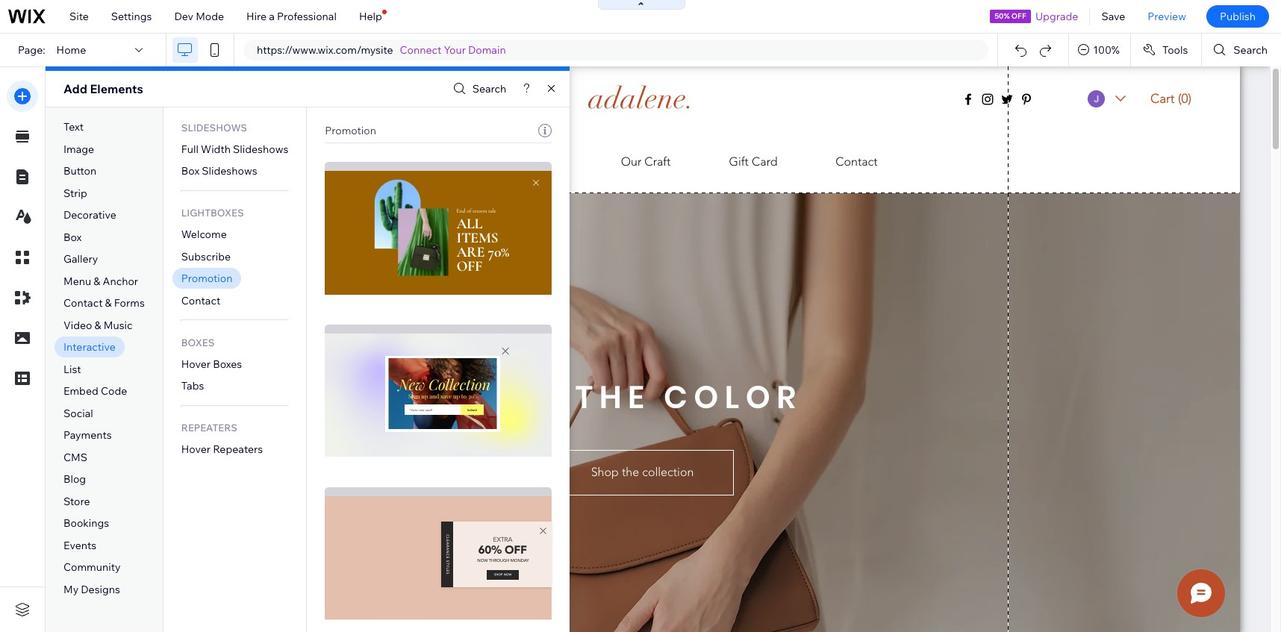 Task type: locate. For each thing, give the bounding box(es) containing it.
0 horizontal spatial promotion
[[181, 272, 232, 285]]

search button down publish button
[[1202, 34, 1281, 66]]

contact for contact
[[181, 294, 220, 307]]

domain
[[468, 43, 506, 57]]

tools
[[1162, 43, 1188, 57]]

1 vertical spatial promotion
[[181, 272, 232, 285]]

my
[[63, 583, 79, 597]]

professional
[[277, 10, 337, 23]]

strip
[[63, 186, 87, 200]]

&
[[94, 275, 100, 288], [105, 297, 112, 310], [95, 319, 101, 332]]

tools button
[[1131, 34, 1202, 66]]

slideshows up width
[[181, 122, 247, 133]]

embed code
[[63, 385, 127, 398]]

0 horizontal spatial box
[[63, 231, 82, 244]]

box
[[181, 164, 199, 178], [63, 231, 82, 244]]

hover up tabs
[[181, 357, 211, 371]]

box down full
[[181, 164, 199, 178]]

1 horizontal spatial search
[[1234, 43, 1268, 57]]

1 vertical spatial search
[[472, 82, 506, 96]]

boxes
[[181, 337, 215, 349], [213, 357, 242, 371]]

search button
[[1202, 34, 1281, 66], [449, 78, 506, 100]]

payments
[[63, 429, 112, 442]]

hover down tabs
[[181, 443, 211, 456]]

hire
[[246, 10, 267, 23]]

cms
[[63, 451, 87, 464]]

box up gallery
[[63, 231, 82, 244]]

1 vertical spatial search button
[[449, 78, 506, 100]]

blog
[[63, 473, 86, 486]]

& right video
[[95, 319, 101, 332]]

contact
[[181, 294, 220, 307], [63, 297, 103, 310]]

store
[[63, 495, 90, 508]]

box for box slideshows
[[181, 164, 199, 178]]

& for video
[[95, 319, 101, 332]]

full width slideshows
[[181, 142, 288, 156]]

2 vertical spatial slideshows
[[202, 164, 257, 178]]

https://www.wix.com/mysite connect your domain
[[257, 43, 506, 57]]

social
[[63, 407, 93, 420]]

0 vertical spatial boxes
[[181, 337, 215, 349]]

& left forms
[[105, 297, 112, 310]]

repeaters
[[181, 422, 237, 434], [213, 443, 263, 456]]

search button down domain on the top of the page
[[449, 78, 506, 100]]

save button
[[1090, 0, 1137, 33]]

tabs
[[181, 380, 204, 393]]

contact down the subscribe
[[181, 294, 220, 307]]

video
[[63, 319, 92, 332]]

0 vertical spatial search button
[[1202, 34, 1281, 66]]

1 vertical spatial box
[[63, 231, 82, 244]]

50%
[[995, 11, 1010, 21]]

1 hover from the top
[[181, 357, 211, 371]]

0 vertical spatial &
[[94, 275, 100, 288]]

decorative
[[63, 208, 116, 222]]

1 horizontal spatial promotion
[[325, 124, 376, 137]]

a
[[269, 10, 275, 23]]

0 vertical spatial hover
[[181, 357, 211, 371]]

2 hover from the top
[[181, 443, 211, 456]]

0 vertical spatial box
[[181, 164, 199, 178]]

search down publish on the top of the page
[[1234, 43, 1268, 57]]

lightboxes
[[181, 207, 244, 219]]

promotion
[[325, 124, 376, 137], [181, 272, 232, 285]]

elements
[[90, 81, 143, 96]]

search
[[1234, 43, 1268, 57], [472, 82, 506, 96]]

slideshows
[[181, 122, 247, 133], [233, 142, 288, 156], [202, 164, 257, 178]]

contact up video
[[63, 297, 103, 310]]

menu
[[63, 275, 91, 288]]

1 vertical spatial &
[[105, 297, 112, 310]]

slideshows down full width slideshows
[[202, 164, 257, 178]]

1 vertical spatial boxes
[[213, 357, 242, 371]]

hover boxes
[[181, 357, 242, 371]]

1 horizontal spatial box
[[181, 164, 199, 178]]

0 horizontal spatial contact
[[63, 297, 103, 310]]

2 vertical spatial &
[[95, 319, 101, 332]]

settings
[[111, 10, 152, 23]]

1 vertical spatial hover
[[181, 443, 211, 456]]

hover
[[181, 357, 211, 371], [181, 443, 211, 456]]

0 vertical spatial slideshows
[[181, 122, 247, 133]]

& right menu
[[94, 275, 100, 288]]

0 vertical spatial promotion
[[325, 124, 376, 137]]

subscribe
[[181, 250, 231, 263]]

1 horizontal spatial contact
[[181, 294, 220, 307]]

0 horizontal spatial search
[[472, 82, 506, 96]]

search down domain on the top of the page
[[472, 82, 506, 96]]

slideshows right width
[[233, 142, 288, 156]]

50% off
[[995, 11, 1026, 21]]

hover for hover boxes
[[181, 357, 211, 371]]



Task type: describe. For each thing, give the bounding box(es) containing it.
forms
[[114, 297, 145, 310]]

add elements
[[63, 81, 143, 96]]

100% button
[[1069, 34, 1130, 66]]

upgrade
[[1035, 10, 1078, 23]]

list
[[63, 363, 81, 376]]

1 vertical spatial repeaters
[[213, 443, 263, 456]]

music
[[104, 319, 133, 332]]

https://www.wix.com/mysite
[[257, 43, 393, 57]]

preview
[[1148, 10, 1186, 23]]

full
[[181, 142, 199, 156]]

0 vertical spatial search
[[1234, 43, 1268, 57]]

add
[[63, 81, 87, 96]]

dev
[[174, 10, 193, 23]]

community
[[63, 561, 121, 575]]

box for box
[[63, 231, 82, 244]]

& for menu
[[94, 275, 100, 288]]

0 vertical spatial repeaters
[[181, 422, 237, 434]]

100%
[[1093, 43, 1120, 57]]

code
[[101, 385, 127, 398]]

mode
[[196, 10, 224, 23]]

site
[[69, 10, 89, 23]]

1 vertical spatial slideshows
[[233, 142, 288, 156]]

embed
[[63, 385, 98, 398]]

text
[[63, 120, 84, 134]]

hire a professional
[[246, 10, 337, 23]]

hover for hover repeaters
[[181, 443, 211, 456]]

contact & forms
[[63, 297, 145, 310]]

menu & anchor
[[63, 275, 138, 288]]

& for contact
[[105, 297, 112, 310]]

my designs
[[63, 583, 120, 597]]

publish button
[[1206, 5, 1269, 28]]

bookings
[[63, 517, 109, 530]]

box slideshows
[[181, 164, 257, 178]]

preview button
[[1137, 0, 1197, 33]]

designs
[[81, 583, 120, 597]]

publish
[[1220, 10, 1256, 23]]

gallery
[[63, 253, 98, 266]]

interactive
[[63, 341, 116, 354]]

home
[[56, 43, 86, 57]]

button
[[63, 164, 97, 178]]

dev mode
[[174, 10, 224, 23]]

image
[[63, 142, 94, 156]]

anchor
[[103, 275, 138, 288]]

video & music
[[63, 319, 133, 332]]

connect
[[400, 43, 442, 57]]

welcome
[[181, 228, 227, 241]]

events
[[63, 539, 96, 552]]

help
[[359, 10, 382, 23]]

1 horizontal spatial search button
[[1202, 34, 1281, 66]]

hover repeaters
[[181, 443, 263, 456]]

off
[[1012, 11, 1026, 21]]

width
[[201, 142, 231, 156]]

contact for contact & forms
[[63, 297, 103, 310]]

0 horizontal spatial search button
[[449, 78, 506, 100]]

your
[[444, 43, 466, 57]]

save
[[1102, 10, 1125, 23]]



Task type: vqa. For each thing, say whether or not it's contained in the screenshot.
Professional
yes



